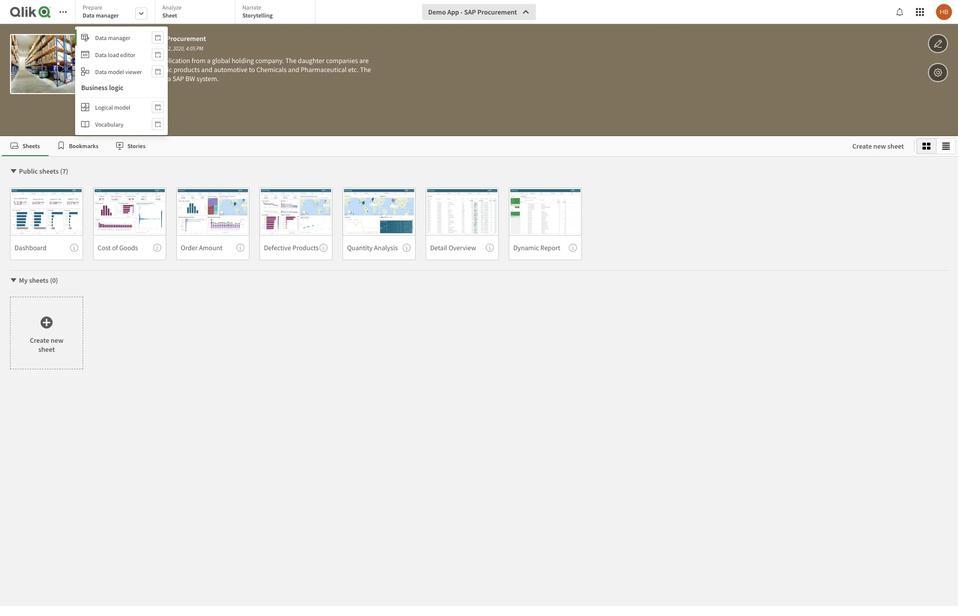 Task type: locate. For each thing, give the bounding box(es) containing it.
narrate storytelling
[[243, 4, 273, 19]]

create new sheet
[[853, 142, 905, 151], [30, 336, 63, 354]]

and right 'bw'
[[201, 65, 213, 74]]

1 horizontal spatial app
[[448, 8, 459, 17]]

data inside demo app - sap procurement data last loaded: oct 12, 2020, 4:05 pm procurement application from a global holding company. the daughter companies are active in electronic products and automotive to chemicals and pharmaceutical etc. the data comes from a sap bw system.
[[117, 45, 128, 52]]

tooltip right the goods
[[153, 244, 161, 252]]

0 horizontal spatial and
[[201, 65, 213, 74]]

1 vertical spatial procurement
[[166, 34, 206, 43]]

1 horizontal spatial -
[[461, 8, 463, 17]]

1 vertical spatial a
[[168, 74, 171, 83]]

comes
[[132, 74, 151, 83]]

model
[[108, 68, 124, 75], [114, 103, 130, 111]]

0 vertical spatial sap
[[464, 8, 476, 17]]

cost
[[98, 243, 111, 252]]

tooltip right "overview"
[[486, 244, 494, 252]]

app
[[448, 8, 459, 17], [136, 34, 148, 43]]

detail overview sheet is selected. press the spacebar or enter key to open detail overview sheet. use the right and left arrow keys to navigate. element
[[426, 188, 499, 261]]

0 horizontal spatial sap
[[153, 34, 165, 43]]

defective
[[264, 243, 291, 252]]

products
[[174, 65, 200, 74]]

tooltip right report
[[569, 244, 577, 252]]

data inside prepare data manager
[[83, 12, 95, 19]]

my
[[19, 276, 28, 285]]

1 horizontal spatial demo
[[428, 8, 446, 17]]

storytelling
[[243, 12, 273, 19]]

1 vertical spatial model
[[114, 103, 130, 111]]

and right chemicals
[[288, 65, 299, 74]]

0 vertical spatial tab list
[[75, 0, 319, 25]]

tab list containing prepare
[[75, 0, 319, 25]]

manager down prepare
[[96, 12, 119, 19]]

0 vertical spatial create new sheet
[[853, 142, 905, 151]]

3 tooltip from the left
[[237, 244, 245, 252]]

1 horizontal spatial procurement
[[166, 34, 206, 43]]

data load editor button
[[75, 47, 168, 63]]

app for demo app - sap procurement data last loaded: oct 12, 2020, 4:05 pm procurement application from a global holding company. the daughter companies are active in electronic products and automotive to chemicals and pharmaceutical etc. the data comes from a sap bw system.
[[136, 34, 148, 43]]

2 horizontal spatial sap
[[464, 8, 476, 17]]

1 vertical spatial create new sheet
[[30, 336, 63, 354]]

vocabulary
              - open in new tab image
[[155, 120, 161, 128]]

4 tooltip from the left
[[320, 244, 328, 252]]

a left global
[[207, 56, 211, 65]]

6 tooltip from the left
[[486, 244, 494, 252]]

data inside the data manager button
[[95, 34, 107, 41]]

sheets
[[39, 167, 59, 176], [29, 276, 49, 285]]

2 vertical spatial procurement
[[117, 56, 156, 65]]

model up vocabulary button
[[114, 103, 130, 111]]

manager up data load editor button
[[108, 34, 130, 41]]

new inside create new sheet
[[51, 336, 63, 345]]

public
[[19, 167, 38, 176]]

sap for demo app - sap procurement
[[464, 8, 476, 17]]

tooltip inside defective products menu item
[[320, 244, 328, 252]]

0 vertical spatial manager
[[96, 12, 119, 19]]

app inside demo app - sap procurement data last loaded: oct 12, 2020, 4:05 pm procurement application from a global holding company. the daughter companies are active in electronic products and automotive to chemicals and pharmaceutical etc. the data comes from a sap bw system.
[[136, 34, 148, 43]]

-
[[461, 8, 463, 17], [150, 34, 152, 43]]

0 horizontal spatial create new sheet
[[30, 336, 63, 354]]

from right comes
[[152, 74, 166, 83]]

1 vertical spatial sap
[[153, 34, 165, 43]]

model up logic
[[108, 68, 124, 75]]

1 vertical spatial app
[[136, 34, 148, 43]]

1 horizontal spatial from
[[192, 56, 206, 65]]

demo
[[428, 8, 446, 17], [117, 34, 135, 43]]

cost of goods sheet is selected. press the spacebar or enter key to open cost of goods sheet. use the right and left arrow keys to navigate. element
[[93, 188, 166, 261]]

tooltip inside cost of goods menu item
[[153, 244, 161, 252]]

tooltip for defective products
[[320, 244, 328, 252]]

sheets left (7) on the left of page
[[39, 167, 59, 176]]

5 tooltip from the left
[[403, 244, 411, 252]]

prepare
[[83, 4, 102, 11]]

load
[[108, 51, 119, 58]]

data manager button
[[75, 30, 168, 46]]

0 vertical spatial sheets
[[39, 167, 59, 176]]

2 tooltip from the left
[[153, 244, 161, 252]]

tooltip
[[70, 244, 78, 252], [153, 244, 161, 252], [237, 244, 245, 252], [320, 244, 328, 252], [403, 244, 411, 252], [486, 244, 494, 252], [569, 244, 577, 252]]

application image
[[81, 51, 89, 59]]

data load editor
              - open in new tab image
[[155, 51, 161, 59]]

model for logical
[[114, 103, 130, 111]]

create new sheet inside button
[[853, 142, 905, 151]]

tab list
[[75, 0, 319, 25], [2, 136, 843, 156]]

business logic image
[[81, 103, 89, 111]]

0 vertical spatial demo
[[428, 8, 446, 17]]

1 vertical spatial -
[[150, 34, 152, 43]]

demo inside demo app - sap procurement data last loaded: oct 12, 2020, 4:05 pm procurement application from a global holding company. the daughter companies are active in electronic products and automotive to chemicals and pharmaceutical etc. the data comes from a sap bw system.
[[117, 34, 135, 43]]

dynamic
[[514, 243, 539, 252]]

cost of goods
[[98, 243, 138, 252]]

toolbar
[[0, 0, 959, 136]]

- inside demo app - sap procurement 'button'
[[461, 8, 463, 17]]

0 horizontal spatial create
[[30, 336, 49, 345]]

procurement
[[478, 8, 517, 17], [166, 34, 206, 43], [117, 56, 156, 65]]

my sheets (0)
[[19, 276, 58, 285]]

1 horizontal spatial and
[[288, 65, 299, 74]]

data inside data load editor button
[[95, 51, 107, 58]]

from down pm
[[192, 56, 206, 65]]

1 horizontal spatial create new sheet
[[853, 142, 905, 151]]

analyze sheet
[[162, 4, 182, 19]]

data model image
[[81, 68, 89, 76]]

application
[[0, 0, 959, 607]]

demo for demo app - sap procurement data last loaded: oct 12, 2020, 4:05 pm procurement application from a global holding company. the daughter companies are active in electronic products and automotive to chemicals and pharmaceutical etc. the data comes from a sap bw system.
[[117, 34, 135, 43]]

1 horizontal spatial new
[[874, 142, 887, 151]]

1 vertical spatial from
[[152, 74, 166, 83]]

group inside application
[[917, 138, 957, 154]]

2 vertical spatial sap
[[173, 74, 184, 83]]

0 horizontal spatial procurement
[[117, 56, 156, 65]]

0 vertical spatial app
[[448, 8, 459, 17]]

tooltip right products
[[320, 244, 328, 252]]

- inside demo app - sap procurement data last loaded: oct 12, 2020, 4:05 pm procurement application from a global holding company. the daughter companies are active in electronic products and automotive to chemicals and pharmaceutical etc. the data comes from a sap bw system.
[[150, 34, 152, 43]]

1 vertical spatial sheet
[[38, 345, 55, 354]]

manager
[[96, 12, 119, 19], [108, 34, 130, 41]]

data
[[117, 74, 130, 83]]

bookmarks
[[69, 142, 98, 150]]

procurement inside 'button'
[[478, 8, 517, 17]]

data right data manager icon
[[95, 34, 107, 41]]

data inside data model viewer button
[[95, 68, 107, 75]]

7 tooltip from the left
[[569, 244, 577, 252]]

the left daughter
[[286, 56, 297, 65]]

a right data model viewer
              - open in new tab icon
[[168, 74, 171, 83]]

data left load
[[95, 51, 107, 58]]

companies
[[326, 56, 358, 65]]

1 vertical spatial create
[[30, 336, 49, 345]]

app options image
[[934, 67, 943, 79]]

2 horizontal spatial procurement
[[478, 8, 517, 17]]

sheets left (0) on the top
[[29, 276, 49, 285]]

2 and from the left
[[288, 65, 299, 74]]

create inside button
[[853, 142, 872, 151]]

tooltip for cost of goods
[[153, 244, 161, 252]]

12,
[[165, 45, 172, 52]]

1 vertical spatial new
[[51, 336, 63, 345]]

logic
[[109, 83, 124, 92]]

order amount sheet is selected. press the spacebar or enter key to open order amount sheet. use the right and left arrow keys to navigate. element
[[176, 188, 250, 261]]

defective products
[[264, 243, 319, 252]]

1 tooltip from the left
[[70, 244, 78, 252]]

from
[[192, 56, 206, 65], [152, 74, 166, 83]]

the
[[286, 56, 297, 65], [360, 65, 371, 74]]

tooltip inside detail overview menu item
[[486, 244, 494, 252]]

analyze
[[162, 4, 182, 11]]

business logic
[[81, 83, 124, 92]]

0 horizontal spatial demo
[[117, 34, 135, 43]]

public sheets (7)
[[19, 167, 68, 176]]

0 vertical spatial new
[[874, 142, 887, 151]]

0 vertical spatial from
[[192, 56, 206, 65]]

manager inside the data manager button
[[108, 34, 130, 41]]

0 vertical spatial -
[[461, 8, 463, 17]]

tooltip right amount
[[237, 244, 245, 252]]

quantity analysis menu item
[[343, 236, 416, 261]]

create
[[853, 142, 872, 151], [30, 336, 49, 345]]

data
[[83, 12, 95, 19], [95, 34, 107, 41], [117, 45, 128, 52], [95, 51, 107, 58], [95, 68, 107, 75]]

vocabulary button
[[75, 116, 168, 132]]

tooltip inside dynamic report menu item
[[569, 244, 577, 252]]

tooltip left cost
[[70, 244, 78, 252]]

stories
[[128, 142, 145, 150]]

1 vertical spatial sheets
[[29, 276, 49, 285]]

0 vertical spatial model
[[108, 68, 124, 75]]

data manager image
[[81, 34, 89, 42]]

tooltip inside dashboard menu item
[[70, 244, 78, 252]]

data left 'last'
[[117, 45, 128, 52]]

bw
[[186, 74, 195, 83]]

data manager
              - open in new tab image
[[155, 34, 161, 42]]

0 horizontal spatial a
[[168, 74, 171, 83]]

dashboard sheet is selected. press the spacebar or enter key to open dashboard sheet. use the right and left arrow keys to navigate. element
[[10, 188, 83, 261]]

1 vertical spatial manager
[[108, 34, 130, 41]]

last
[[129, 45, 138, 52]]

sheets for my sheets
[[29, 276, 49, 285]]

0 vertical spatial procurement
[[478, 8, 517, 17]]

automotive
[[214, 65, 248, 74]]

tooltip inside order amount menu item
[[237, 244, 245, 252]]

1 vertical spatial demo
[[117, 34, 135, 43]]

global
[[212, 56, 230, 65]]

1 vertical spatial tab list
[[2, 136, 843, 156]]

demo inside 'button'
[[428, 8, 446, 17]]

new
[[874, 142, 887, 151], [51, 336, 63, 345]]

data right data model image
[[95, 68, 107, 75]]

group
[[917, 138, 957, 154]]

tooltip right analysis at top
[[403, 244, 411, 252]]

1 horizontal spatial sap
[[173, 74, 184, 83]]

narrate
[[243, 4, 261, 11]]

sap inside 'button'
[[464, 8, 476, 17]]

data down prepare
[[83, 12, 95, 19]]

sheet
[[888, 142, 905, 151], [38, 345, 55, 354]]

a
[[207, 56, 211, 65], [168, 74, 171, 83]]

data for manager
[[95, 34, 107, 41]]

0 horizontal spatial from
[[152, 74, 166, 83]]

0 horizontal spatial app
[[136, 34, 148, 43]]

0 vertical spatial sheet
[[888, 142, 905, 151]]

data load editor
[[95, 51, 135, 58]]

the right the etc.
[[360, 65, 371, 74]]

0 vertical spatial create
[[853, 142, 872, 151]]

1 and from the left
[[201, 65, 213, 74]]

sap
[[464, 8, 476, 17], [153, 34, 165, 43], [173, 74, 184, 83]]

0 horizontal spatial new
[[51, 336, 63, 345]]

0 horizontal spatial -
[[150, 34, 152, 43]]

data for model
[[95, 68, 107, 75]]

1 horizontal spatial sheet
[[888, 142, 905, 151]]

tooltip inside 'quantity analysis' menu item
[[403, 244, 411, 252]]

0 horizontal spatial sheet
[[38, 345, 55, 354]]

and
[[201, 65, 213, 74], [288, 65, 299, 74]]

1 horizontal spatial create
[[853, 142, 872, 151]]

app inside 'button'
[[448, 8, 459, 17]]

sheet
[[162, 12, 177, 19]]

1 horizontal spatial a
[[207, 56, 211, 65]]



Task type: describe. For each thing, give the bounding box(es) containing it.
create new sheet button
[[845, 138, 913, 154]]

application
[[157, 56, 190, 65]]

order amount
[[181, 243, 223, 252]]

book image
[[81, 120, 89, 128]]

dashboard menu item
[[10, 236, 83, 261]]

data model viewer
              - open in new tab image
[[155, 68, 161, 76]]

quantity
[[347, 243, 373, 252]]

defective products sheet is selected. press the spacebar or enter key to open defective products sheet. use the right and left arrow keys to navigate. element
[[260, 188, 333, 261]]

logical model
              - open in new tab image
[[155, 103, 161, 111]]

manager inside prepare data manager
[[96, 12, 119, 19]]

tooltip for dynamic report
[[569, 244, 577, 252]]

are
[[360, 56, 369, 65]]

- for demo app - sap procurement
[[461, 8, 463, 17]]

model for data
[[108, 68, 124, 75]]

toolbar containing demo app - sap procurement
[[0, 0, 959, 136]]

products
[[293, 243, 319, 252]]

goods
[[119, 243, 138, 252]]

(0)
[[50, 276, 58, 285]]

oct
[[157, 45, 164, 52]]

system.
[[197, 74, 219, 83]]

bookmarks button
[[48, 136, 107, 156]]

edit image
[[934, 38, 943, 50]]

prepare data manager
[[83, 4, 119, 19]]

4:05
[[186, 45, 195, 52]]

electronic
[[143, 65, 172, 74]]

data for load
[[95, 51, 107, 58]]

sap for demo app - sap procurement data last loaded: oct 12, 2020, 4:05 pm procurement application from a global holding company. the daughter companies are active in electronic products and automotive to chemicals and pharmaceutical etc. the data comes from a sap bw system.
[[153, 34, 165, 43]]

report
[[541, 243, 561, 252]]

sheets button
[[2, 136, 48, 156]]

of
[[112, 243, 118, 252]]

tooltip for detail overview
[[486, 244, 494, 252]]

0 vertical spatial a
[[207, 56, 211, 65]]

collapse image
[[10, 167, 18, 175]]

2020,
[[173, 45, 185, 52]]

data model viewer
[[95, 68, 142, 75]]

pharmaceutical
[[301, 65, 347, 74]]

dynamic report sheet is selected. press the spacebar or enter key to open dynamic report sheet. use the right and left arrow keys to navigate. element
[[509, 188, 582, 261]]

list view image
[[943, 142, 951, 150]]

sheet inside create new sheet
[[38, 345, 55, 354]]

etc.
[[348, 65, 359, 74]]

logical
[[95, 103, 113, 111]]

stories button
[[107, 136, 154, 156]]

editor
[[120, 51, 135, 58]]

quantity analysis sheet is selected. press the spacebar or enter key to open quantity analysis sheet. use the right and left arrow keys to navigate. element
[[343, 188, 416, 261]]

new inside create new sheet button
[[874, 142, 887, 151]]

tooltip for quantity analysis
[[403, 244, 411, 252]]

sheet inside button
[[888, 142, 905, 151]]

to
[[249, 65, 255, 74]]

collapse image
[[10, 277, 18, 285]]

viewer
[[125, 68, 142, 75]]

data manager
[[95, 34, 130, 41]]

demo for demo app - sap procurement
[[428, 8, 446, 17]]

procurement for demo app - sap procurement
[[478, 8, 517, 17]]

(7)
[[60, 167, 68, 176]]

daughter
[[298, 56, 325, 65]]

active
[[117, 65, 135, 74]]

tooltip for order amount
[[237, 244, 245, 252]]

demo app - sap procurement data last loaded: oct 12, 2020, 4:05 pm procurement application from a global holding company. the daughter companies are active in electronic products and automotive to chemicals and pharmaceutical etc. the data comes from a sap bw system.
[[117, 34, 373, 83]]

1 horizontal spatial the
[[360, 65, 371, 74]]

detail
[[430, 243, 447, 252]]

company.
[[256, 56, 284, 65]]

chemicals
[[257, 65, 287, 74]]

vocabulary
[[95, 121, 123, 128]]

detail overview
[[430, 243, 476, 252]]

detail overview menu item
[[426, 236, 499, 261]]

logical model
[[95, 103, 130, 111]]

cost of goods menu item
[[93, 236, 166, 261]]

grid view image
[[923, 142, 931, 150]]

tab list containing sheets
[[2, 136, 843, 156]]

loaded:
[[139, 45, 156, 52]]

sheets for public sheets
[[39, 167, 59, 176]]

dashboard
[[15, 243, 47, 252]]

defective products menu item
[[260, 236, 333, 261]]

quantity analysis
[[347, 243, 398, 252]]

demo app - sap procurement
[[428, 8, 517, 17]]

dynamic report menu item
[[509, 236, 582, 261]]

amount
[[199, 243, 223, 252]]

procurement for demo app - sap procurement data last loaded: oct 12, 2020, 4:05 pm procurement application from a global holding company. the daughter companies are active in electronic products and automotive to chemicals and pharmaceutical etc. the data comes from a sap bw system.
[[166, 34, 206, 43]]

sheets
[[23, 142, 40, 150]]

demo app - sap procurement button
[[422, 4, 536, 20]]

logical model button
[[75, 99, 168, 115]]

business
[[81, 83, 108, 92]]

app for demo app - sap procurement
[[448, 8, 459, 17]]

tooltip for dashboard
[[70, 244, 78, 252]]

analysis
[[374, 243, 398, 252]]

application containing demo app - sap procurement
[[0, 0, 959, 607]]

0 horizontal spatial the
[[286, 56, 297, 65]]

- for demo app - sap procurement data last loaded: oct 12, 2020, 4:05 pm procurement application from a global holding company. the daughter companies are active in electronic products and automotive to chemicals and pharmaceutical etc. the data comes from a sap bw system.
[[150, 34, 152, 43]]

order
[[181, 243, 198, 252]]

data model viewer button
[[75, 64, 168, 80]]

order amount menu item
[[176, 236, 250, 261]]

pm
[[196, 45, 203, 52]]

holding
[[232, 56, 254, 65]]

dynamic report
[[514, 243, 561, 252]]

overview
[[449, 243, 476, 252]]

in
[[136, 65, 142, 74]]



Task type: vqa. For each thing, say whether or not it's contained in the screenshot.
1st click from the right
no



